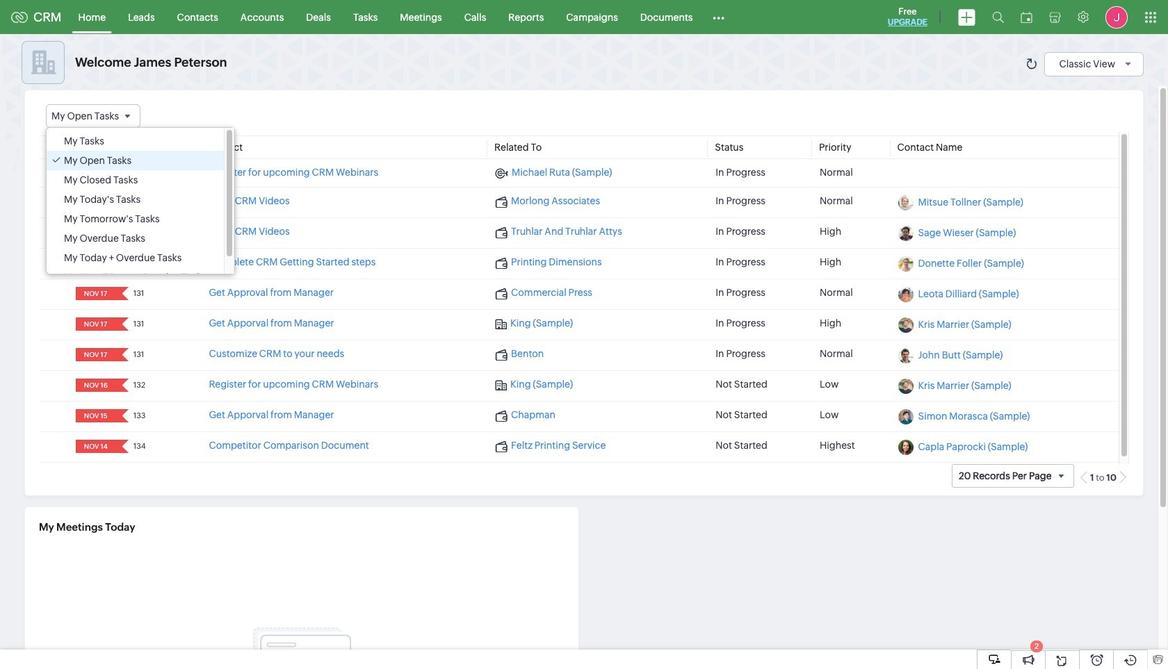 Task type: vqa. For each thing, say whether or not it's contained in the screenshot.
Profile ELEMENT
yes



Task type: describe. For each thing, give the bounding box(es) containing it.
profile element
[[1097, 0, 1136, 34]]

logo image
[[11, 11, 28, 23]]

Other Modules field
[[704, 6, 734, 28]]

search element
[[984, 0, 1012, 34]]

profile image
[[1105, 6, 1128, 28]]



Task type: locate. For each thing, give the bounding box(es) containing it.
create menu image
[[958, 9, 975, 25]]

calendar image
[[1021, 11, 1032, 23]]

search image
[[992, 11, 1004, 23]]

tree
[[47, 128, 234, 287]]

None field
[[46, 104, 141, 128], [80, 167, 113, 180], [80, 195, 113, 209], [80, 226, 113, 239], [80, 257, 113, 270], [80, 287, 113, 300], [80, 318, 113, 331], [80, 348, 113, 362], [80, 379, 113, 392], [80, 410, 113, 423], [80, 440, 113, 453], [46, 104, 141, 128], [80, 167, 113, 180], [80, 195, 113, 209], [80, 226, 113, 239], [80, 257, 113, 270], [80, 287, 113, 300], [80, 318, 113, 331], [80, 348, 113, 362], [80, 379, 113, 392], [80, 410, 113, 423], [80, 440, 113, 453]]

create menu element
[[950, 0, 984, 34]]



